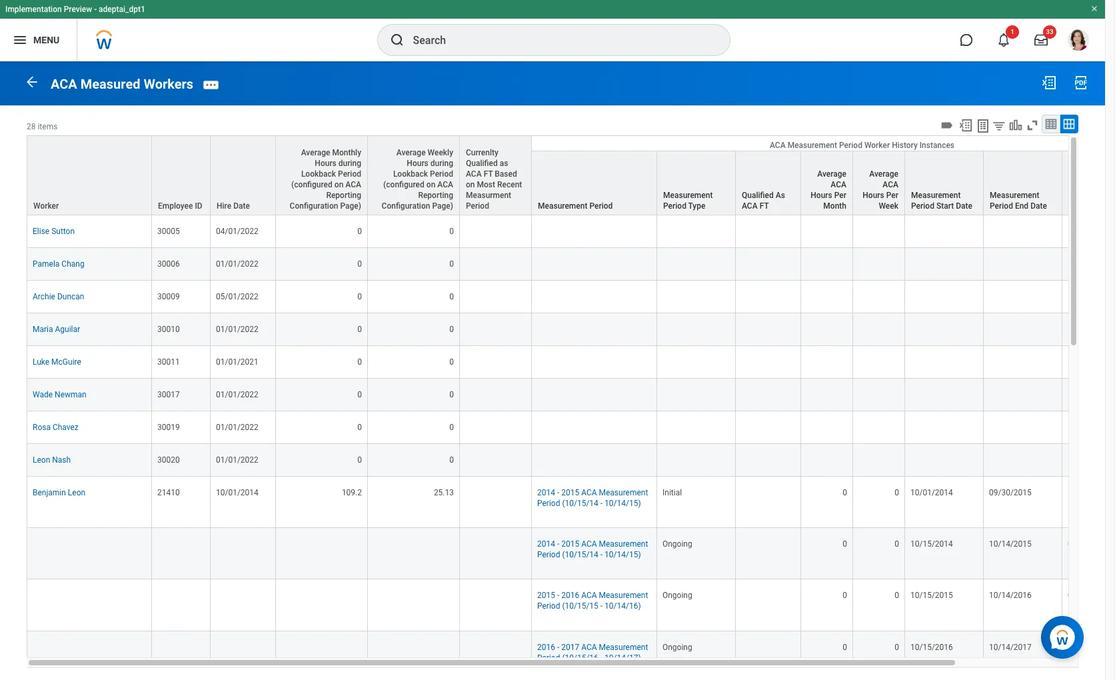 Task type: describe. For each thing, give the bounding box(es) containing it.
rosa chavez
[[33, 423, 79, 432]]

currenlty qualified as aca ft based on most recent measurment period column header
[[460, 135, 532, 216]]

hire date column header
[[211, 135, 276, 216]]

measurement period type
[[664, 191, 713, 211]]

page) for average monthly hours during lookback period (configured on aca reporting configuration page)
[[340, 201, 361, 211]]

01/01/2016
[[1068, 540, 1111, 549]]

30010
[[157, 325, 180, 334]]

date for measurement period end date
[[1031, 201, 1048, 211]]

average for average aca hours per month
[[818, 169, 847, 179]]

2014 for initial
[[538, 488, 556, 497]]

weekly
[[428, 148, 454, 157]]

mcguire
[[51, 357, 81, 367]]

employee
[[158, 201, 193, 211]]

aca inside average weekly hours during lookback period (configured on aca reporting configuration page)
[[438, 180, 454, 189]]

tag image
[[940, 118, 955, 133]]

2014 - 2015 aca measurement period (10/15/14 - 10/14/15) link for ongoing
[[538, 537, 649, 560]]

10/15/2016
[[911, 643, 954, 652]]

row containing 2014 - 2015 aca measurement period (10/15/14 - 10/14/15)
[[27, 528, 1116, 580]]

chang
[[62, 259, 84, 269]]

(10/15/16
[[562, 653, 599, 663]]

measurement period type button
[[658, 151, 736, 215]]

toolbar inside aca measured workers main content
[[938, 115, 1079, 135]]

export to worksheets image
[[976, 118, 992, 134]]

average for average aca hours per week
[[870, 169, 899, 179]]

21410
[[157, 488, 180, 497]]

25.13
[[434, 488, 454, 497]]

average for average monthly hours during lookback period (configured on aca reporting configuration page)
[[301, 148, 330, 157]]

as
[[776, 191, 786, 200]]

wade newman
[[33, 390, 86, 399]]

01/01/2022 for 30017
[[216, 390, 259, 399]]

average aca hours per week button
[[854, 151, 905, 215]]

employee id
[[158, 201, 203, 211]]

aca inside 2016 - 2017 aca measurement period (10/15/16 - 10/14/17)
[[582, 643, 597, 652]]

measurement inside 2016 - 2017 aca measurement period (10/15/16 - 10/14/17)
[[599, 643, 649, 652]]

duncan
[[57, 292, 84, 301]]

benjamin leon
[[33, 488, 85, 497]]

2014 - 2015 aca measurement period (10/15/14 - 10/14/15) for initial
[[538, 488, 649, 508]]

benjamin leon link
[[33, 485, 85, 497]]

10/14/15) for initial
[[605, 499, 641, 508]]

2016 inside 2015 - 2016 aca measurement period (10/15/15 - 10/14/16)
[[562, 591, 580, 600]]

id
[[195, 201, 203, 211]]

as
[[500, 159, 508, 168]]

average weekly hours during lookback period (configured on aca reporting configuration page)
[[382, 148, 454, 211]]

average monthly hours during lookback period (configured on aca reporting configuration page) button
[[276, 136, 367, 215]]

aguilar
[[55, 325, 80, 334]]

2016 - 2017 aca measurement period (10/15/16 - 10/14/17)
[[538, 643, 649, 663]]

row containing benjamin leon
[[27, 477, 1116, 528]]

wade
[[33, 390, 53, 399]]

start
[[937, 201, 954, 211]]

during for weekly
[[431, 159, 454, 168]]

worker button
[[27, 136, 151, 215]]

currenlty qualified as aca ft based on most recent measurment period button
[[460, 136, 532, 215]]

row containing aca measurement period worker history instances
[[27, 135, 1116, 216]]

28
[[27, 122, 36, 131]]

aca measurement period worker history instances
[[770, 141, 955, 150]]

worker column header
[[27, 135, 152, 216]]

leon nash link
[[33, 453, 71, 465]]

average weekly hours during lookback period (configured on aca reporting configuration page) column header
[[368, 135, 460, 216]]

1 button
[[990, 25, 1020, 55]]

most
[[477, 180, 496, 189]]

30006
[[157, 259, 180, 269]]

2014 - 2015 aca measurement period (10/15/14 - 10/14/15) link for initial
[[538, 485, 649, 508]]

pamela chang link
[[33, 257, 84, 269]]

period inside aca measurement period worker history instances popup button
[[840, 141, 863, 150]]

109.2
[[342, 488, 362, 497]]

justify image
[[12, 32, 28, 48]]

measurement inside 2015 - 2016 aca measurement period (10/15/15 - 10/14/16)
[[599, 591, 649, 600]]

week
[[879, 201, 899, 211]]

Search Workday  search field
[[413, 25, 703, 55]]

elise sutton link
[[33, 224, 75, 236]]

maria aguilar
[[33, 325, 80, 334]]

row containing average aca hours per month
[[27, 136, 1116, 216]]

items
[[38, 122, 58, 131]]

select to filter grid data image
[[992, 119, 1007, 133]]

row containing pamela chang
[[27, 248, 1116, 281]]

measurment
[[466, 191, 512, 200]]

05/01/2022
[[216, 292, 259, 301]]

implementation preview -   adeptai_dpt1
[[5, 5, 145, 14]]

10/14/2017
[[990, 643, 1032, 652]]

rosa
[[33, 423, 51, 432]]

maria
[[33, 325, 53, 334]]

01/01/2022 for 30010
[[216, 325, 259, 334]]

monthly
[[332, 148, 361, 157]]

2 10/01/2014 from the left
[[911, 488, 954, 497]]

28 items
[[27, 122, 58, 131]]

2014 - 2015 aca measurement period (10/15/14 - 10/14/15) for ongoing
[[538, 540, 649, 560]]

33
[[1047, 28, 1054, 35]]

per for month
[[835, 191, 847, 200]]

chavez
[[53, 423, 79, 432]]

qualified inside currenlty qualified as aca ft based on most recent measurment period
[[466, 159, 498, 168]]

period inside measurement period type
[[664, 201, 687, 211]]

measurement period start date
[[912, 191, 973, 211]]

measurement period button
[[532, 151, 657, 215]]

aca measured workers main content
[[0, 61, 1116, 680]]

archie
[[33, 292, 55, 301]]

export to excel image
[[959, 118, 974, 133]]

month
[[824, 201, 847, 211]]

measurement period end date
[[990, 191, 1048, 211]]

workers
[[144, 76, 193, 92]]

3 ongoing from the top
[[663, 643, 693, 652]]

period inside measurement period popup button
[[590, 201, 613, 211]]

adeptai_dpt1
[[99, 5, 145, 14]]

date inside column header
[[234, 201, 250, 211]]

nash
[[52, 455, 71, 465]]

archie duncan
[[33, 292, 84, 301]]

aca inside average aca hours per month
[[831, 180, 847, 189]]

on inside currenlty qualified as aca ft based on most recent measurment period
[[466, 180, 475, 189]]

- inside 'menu' banner
[[94, 5, 97, 14]]

end
[[1016, 201, 1029, 211]]

row containing 2016 - 2017 aca measurement period (10/15/16 - 10/14/17)
[[27, 631, 1116, 680]]

period inside measurement period start date
[[912, 201, 935, 211]]

01/01/2022 for 30006
[[216, 259, 259, 269]]

period inside average weekly hours during lookback period (configured on aca reporting configuration page)
[[430, 169, 454, 179]]

pamela
[[33, 259, 60, 269]]

date for measurement period start date
[[956, 201, 973, 211]]

10/15/2014
[[911, 540, 954, 549]]

elise
[[33, 227, 49, 236]]

10/15/2015
[[911, 591, 954, 600]]

10/14/2015
[[990, 540, 1032, 549]]

archie duncan link
[[33, 289, 84, 301]]

2015 for initial
[[562, 488, 580, 497]]

1 10/01/2014 from the left
[[216, 488, 259, 497]]

01/01/2017
[[1068, 591, 1111, 600]]

11/01/2015
[[1068, 488, 1111, 497]]

ongoing for 2015 - 2016 aca measurement period (10/15/15 - 10/14/16)
[[663, 591, 693, 600]]



Task type: vqa. For each thing, say whether or not it's contained in the screenshot.
middle the on
yes



Task type: locate. For each thing, give the bounding box(es) containing it.
hours down weekly
[[407, 159, 429, 168]]

1 horizontal spatial ft
[[760, 201, 769, 211]]

lookback inside average weekly hours during lookback period (configured on aca reporting configuration page)
[[393, 169, 428, 179]]

aca inside average monthly hours during lookback period (configured on aca reporting configuration page)
[[346, 180, 361, 189]]

average up week
[[870, 169, 899, 179]]

rosa chavez link
[[33, 420, 79, 432]]

1 horizontal spatial 2016
[[562, 591, 580, 600]]

on inside average weekly hours during lookback period (configured on aca reporting configuration page)
[[427, 180, 436, 189]]

0 vertical spatial worker
[[865, 141, 890, 150]]

configuration inside average monthly hours during lookback period (configured on aca reporting configuration page)
[[290, 201, 338, 211]]

date right start
[[956, 201, 973, 211]]

1 horizontal spatial date
[[956, 201, 973, 211]]

during down weekly
[[431, 159, 454, 168]]

1 row from the top
[[27, 135, 1116, 216]]

aca inside currenlty qualified as aca ft based on most recent measurment period
[[466, 169, 482, 179]]

on inside average monthly hours during lookback period (configured on aca reporting configuration page)
[[335, 180, 344, 189]]

2 vertical spatial 2015
[[538, 591, 556, 600]]

leon right benjamin
[[68, 488, 85, 497]]

12 row from the top
[[27, 528, 1116, 580]]

row
[[27, 135, 1116, 216], [27, 136, 1116, 216], [27, 215, 1116, 248], [27, 248, 1116, 281], [27, 281, 1116, 313], [27, 313, 1116, 346], [27, 346, 1116, 379], [27, 379, 1116, 411], [27, 411, 1116, 444], [27, 444, 1116, 477], [27, 477, 1116, 528], [27, 528, 1116, 580], [27, 580, 1116, 631], [27, 631, 1116, 680]]

expand/collapse chart image
[[1009, 118, 1024, 133]]

on for weekly
[[427, 180, 436, 189]]

on left most
[[466, 180, 475, 189]]

01/01/2022 for 30020
[[216, 455, 259, 465]]

hours down monthly
[[315, 159, 337, 168]]

date right end
[[1031, 201, 1048, 211]]

ft
[[484, 169, 493, 179], [760, 201, 769, 211]]

(configured inside average weekly hours during lookback period (configured on aca reporting configuration page)
[[384, 180, 425, 189]]

8 row from the top
[[27, 379, 1116, 411]]

aca inside average aca hours per week
[[883, 180, 899, 189]]

hours up month
[[811, 191, 833, 200]]

2 horizontal spatial date
[[1031, 201, 1048, 211]]

30011
[[157, 357, 180, 367]]

6 row from the top
[[27, 313, 1116, 346]]

measurement period end date button
[[984, 151, 1062, 215]]

average aca hours per month button
[[802, 151, 853, 215]]

notifications large image
[[998, 33, 1011, 47]]

1 ongoing from the top
[[663, 540, 693, 549]]

hours for average aca hours per month
[[811, 191, 833, 200]]

based
[[495, 169, 517, 179]]

date inside measurement period start date
[[956, 201, 973, 211]]

0 horizontal spatial leon
[[33, 455, 50, 465]]

2015 - 2016 aca measurement period (10/15/15 - 10/14/16) link
[[538, 588, 649, 611]]

7 row from the top
[[27, 346, 1116, 379]]

previous page image
[[24, 74, 40, 90]]

average inside average aca hours per week
[[870, 169, 899, 179]]

1 vertical spatial 2014
[[538, 540, 556, 549]]

2015 - 2016 aca measurement period (10/15/15 - 10/14/16)
[[538, 591, 649, 611]]

cell
[[460, 215, 532, 248], [532, 215, 658, 248], [658, 215, 736, 248], [736, 215, 802, 248], [802, 215, 854, 248], [854, 215, 906, 248], [906, 215, 984, 248], [984, 215, 1063, 248], [1063, 215, 1116, 248], [460, 248, 532, 281], [532, 248, 658, 281], [658, 248, 736, 281], [736, 248, 802, 281], [802, 248, 854, 281], [854, 248, 906, 281], [906, 248, 984, 281], [984, 248, 1063, 281], [1063, 248, 1116, 281], [460, 281, 532, 313], [532, 281, 658, 313], [658, 281, 736, 313], [736, 281, 802, 313], [802, 281, 854, 313], [854, 281, 906, 313], [906, 281, 984, 313], [984, 281, 1063, 313], [1063, 281, 1116, 313], [460, 313, 532, 346], [532, 313, 658, 346], [658, 313, 736, 346], [736, 313, 802, 346], [802, 313, 854, 346], [854, 313, 906, 346], [906, 313, 984, 346], [984, 313, 1063, 346], [1063, 313, 1116, 346], [460, 346, 532, 379], [532, 346, 658, 379], [658, 346, 736, 379], [736, 346, 802, 379], [802, 346, 854, 379], [854, 346, 906, 379], [906, 346, 984, 379], [984, 346, 1063, 379], [1063, 346, 1116, 379], [460, 379, 532, 411], [532, 379, 658, 411], [658, 379, 736, 411], [736, 379, 802, 411], [802, 379, 854, 411], [854, 379, 906, 411], [906, 379, 984, 411], [984, 379, 1063, 411], [1063, 379, 1116, 411], [460, 411, 532, 444], [532, 411, 658, 444], [658, 411, 736, 444], [736, 411, 802, 444], [802, 411, 854, 444], [854, 411, 906, 444], [906, 411, 984, 444], [984, 411, 1063, 444], [1063, 411, 1116, 444], [460, 444, 532, 477], [532, 444, 658, 477], [658, 444, 736, 477], [736, 444, 802, 477], [802, 444, 854, 477], [854, 444, 906, 477], [906, 444, 984, 477], [984, 444, 1063, 477], [1063, 444, 1116, 477], [460, 477, 532, 528], [736, 477, 802, 528], [27, 528, 152, 580], [152, 528, 211, 580], [211, 528, 276, 580], [276, 528, 368, 580], [368, 528, 460, 580], [460, 528, 532, 580], [736, 528, 802, 580], [27, 580, 152, 631], [152, 580, 211, 631], [211, 580, 276, 631], [276, 580, 368, 631], [368, 580, 460, 631], [460, 580, 532, 631], [736, 580, 802, 631], [27, 631, 152, 680], [152, 631, 211, 680], [211, 631, 276, 680], [276, 631, 368, 680], [368, 631, 460, 680], [460, 631, 532, 680], [736, 631, 802, 680]]

per up week
[[887, 191, 899, 200]]

1 2014 - 2015 aca measurement period (10/15/14 - 10/14/15) link from the top
[[538, 485, 649, 508]]

average aca hours per week
[[863, 169, 899, 211]]

1 horizontal spatial configuration
[[382, 201, 430, 211]]

date right hire
[[234, 201, 250, 211]]

hire
[[217, 201, 232, 211]]

1 horizontal spatial reporting
[[418, 191, 454, 200]]

elise sutton
[[33, 227, 75, 236]]

row containing maria aguilar
[[27, 313, 1116, 346]]

2014 for ongoing
[[538, 540, 556, 549]]

configuration inside average weekly hours during lookback period (configured on aca reporting configuration page)
[[382, 201, 430, 211]]

10/01/2014
[[216, 488, 259, 497], [911, 488, 954, 497]]

lookback for weekly
[[393, 169, 428, 179]]

lookback down monthly
[[301, 169, 336, 179]]

measurement period
[[538, 201, 613, 211]]

on down monthly
[[335, 180, 344, 189]]

inbox large image
[[1035, 33, 1048, 47]]

1 vertical spatial 2015
[[562, 540, 580, 549]]

ft left average aca hours per month
[[760, 201, 769, 211]]

average for average weekly hours during lookback period (configured on aca reporting configuration page)
[[397, 148, 426, 157]]

2016 up (10/15/15
[[562, 591, 580, 600]]

qualified
[[466, 159, 498, 168], [742, 191, 774, 200]]

2 vertical spatial ongoing
[[663, 643, 693, 652]]

luke mcguire link
[[33, 355, 81, 367]]

reporting for average monthly hours during lookback period (configured on aca reporting configuration page)
[[326, 191, 361, 200]]

row containing luke mcguire
[[27, 346, 1116, 379]]

3 on from the left
[[466, 180, 475, 189]]

worker inside popup button
[[33, 201, 59, 211]]

aca measured workers
[[51, 76, 193, 92]]

(10/15/15
[[562, 602, 599, 611]]

employee id column header
[[152, 135, 211, 216]]

benjamin
[[33, 488, 66, 497]]

1 configuration from the left
[[290, 201, 338, 211]]

2 ongoing from the top
[[663, 591, 693, 600]]

0 horizontal spatial during
[[339, 159, 361, 168]]

0 vertical spatial qualified
[[466, 159, 498, 168]]

per inside average aca hours per month
[[835, 191, 847, 200]]

average monthly hours during lookback period (configured on aca reporting configuration page)
[[290, 148, 361, 211]]

average weekly hours during lookback period (configured on aca reporting configuration page) button
[[368, 136, 460, 215]]

2015
[[562, 488, 580, 497], [562, 540, 580, 549], [538, 591, 556, 600]]

employee id button
[[152, 136, 210, 215]]

average down aca measurement period worker history instances popup button
[[818, 169, 847, 179]]

hours inside average aca hours per month
[[811, 191, 833, 200]]

30005
[[157, 227, 180, 236]]

worker left history
[[865, 141, 890, 150]]

leon nash
[[33, 455, 71, 465]]

leon
[[33, 455, 50, 465], [68, 488, 85, 497]]

2 horizontal spatial on
[[466, 180, 475, 189]]

1 2014 - 2015 aca measurement period (10/15/14 - 10/14/15) from the top
[[538, 488, 649, 508]]

hours for average aca hours per week
[[863, 191, 885, 200]]

average left monthly
[[301, 148, 330, 157]]

(configured inside average monthly hours during lookback period (configured on aca reporting configuration page)
[[291, 180, 333, 189]]

3 01/01/2022 from the top
[[216, 390, 259, 399]]

currenlty qualified as aca ft based on most recent measurment period
[[466, 148, 522, 211]]

2 row from the top
[[27, 136, 1116, 216]]

worker inside popup button
[[865, 141, 890, 150]]

hire date button
[[211, 136, 275, 215]]

row containing wade newman
[[27, 379, 1116, 411]]

1 during from the left
[[339, 159, 361, 168]]

2 2014 - 2015 aca measurement period (10/15/14 - 10/14/15) from the top
[[538, 540, 649, 560]]

2 lookback from the left
[[393, 169, 428, 179]]

0 horizontal spatial 2016
[[538, 643, 556, 652]]

worker up elise sutton link
[[33, 201, 59, 211]]

01/01/2022 for 30019
[[216, 423, 259, 432]]

10/14/2016
[[990, 591, 1032, 600]]

0 horizontal spatial worker
[[33, 201, 59, 211]]

type
[[689, 201, 706, 211]]

0 vertical spatial leon
[[33, 455, 50, 465]]

history
[[892, 141, 918, 150]]

reporting down monthly
[[326, 191, 361, 200]]

(configured for average weekly hours during lookback period (configured on aca reporting configuration page)
[[384, 180, 425, 189]]

10/14/17)
[[605, 653, 641, 663]]

1 10/14/15) from the top
[[605, 499, 641, 508]]

5 row from the top
[[27, 281, 1116, 313]]

0 horizontal spatial (configured
[[291, 180, 333, 189]]

11 row from the top
[[27, 477, 1116, 528]]

2017
[[562, 643, 580, 652]]

average inside average weekly hours during lookback period (configured on aca reporting configuration page)
[[397, 148, 426, 157]]

1 vertical spatial 10/14/15)
[[605, 550, 641, 560]]

30017
[[157, 390, 180, 399]]

menu banner
[[0, 0, 1106, 61]]

per up month
[[835, 191, 847, 200]]

2016 - 2017 aca measurement period (10/15/16 - 10/14/17) link
[[538, 640, 649, 663]]

preview
[[64, 5, 92, 14]]

reporting down weekly
[[418, 191, 454, 200]]

configuration down weekly
[[382, 201, 430, 211]]

row containing archie duncan
[[27, 281, 1116, 313]]

currenlty
[[466, 148, 499, 157]]

33 button
[[1027, 25, 1057, 55]]

1 01/01/2022 from the top
[[216, 259, 259, 269]]

row containing elise sutton
[[27, 215, 1116, 248]]

13 row from the top
[[27, 580, 1116, 631]]

(10/15/14 for initial
[[562, 499, 599, 508]]

reporting inside average monthly hours during lookback period (configured on aca reporting configuration page)
[[326, 191, 361, 200]]

hours for average weekly hours during lookback period (configured on aca reporting configuration page)
[[407, 159, 429, 168]]

qualified as aca ft
[[742, 191, 786, 211]]

1 vertical spatial ft
[[760, 201, 769, 211]]

average left weekly
[[397, 148, 426, 157]]

0 horizontal spatial on
[[335, 180, 344, 189]]

period inside 2015 - 2016 aca measurement period (10/15/15 - 10/14/16)
[[538, 602, 561, 611]]

2 10/14/15) from the top
[[605, 550, 641, 560]]

hours inside average weekly hours during lookback period (configured on aca reporting configuration page)
[[407, 159, 429, 168]]

qualified as aca ft button
[[736, 151, 801, 215]]

during inside average weekly hours during lookback period (configured on aca reporting configuration page)
[[431, 159, 454, 168]]

1 2014 from the top
[[538, 488, 556, 497]]

aca measured workers link
[[51, 76, 193, 92]]

4 01/01/2022 from the top
[[216, 423, 259, 432]]

date inside measurement period end date
[[1031, 201, 1048, 211]]

period inside currenlty qualified as aca ft based on most recent measurment period
[[466, 201, 489, 211]]

0 vertical spatial 2015
[[562, 488, 580, 497]]

qualified left as
[[742, 191, 774, 200]]

(10/15/14 for ongoing
[[562, 550, 599, 560]]

configuration for average weekly hours during lookback period (configured on aca reporting configuration page)
[[382, 201, 430, 211]]

row containing 2015 - 2016 aca measurement period (10/15/15 - 10/14/16)
[[27, 580, 1116, 631]]

close environment banner image
[[1091, 5, 1099, 13]]

2 01/01/2022 from the top
[[216, 325, 259, 334]]

implementation
[[5, 5, 62, 14]]

0 horizontal spatial qualified
[[466, 159, 498, 168]]

1 horizontal spatial worker
[[865, 141, 890, 150]]

2 on from the left
[[427, 180, 436, 189]]

1 on from the left
[[335, 180, 344, 189]]

search image
[[389, 32, 405, 48]]

2 (10/15/14 from the top
[[562, 550, 599, 560]]

1 lookback from the left
[[301, 169, 336, 179]]

fullscreen image
[[1026, 118, 1040, 133]]

0 horizontal spatial lookback
[[301, 169, 336, 179]]

period
[[840, 141, 863, 150], [338, 169, 361, 179], [430, 169, 454, 179], [466, 201, 489, 211], [590, 201, 613, 211], [664, 201, 687, 211], [912, 201, 935, 211], [990, 201, 1014, 211], [538, 499, 561, 508], [538, 550, 561, 560], [538, 602, 561, 611], [538, 653, 561, 663]]

average inside average aca hours per month
[[818, 169, 847, 179]]

during down monthly
[[339, 159, 361, 168]]

0 horizontal spatial configuration
[[290, 201, 338, 211]]

2 2014 from the top
[[538, 540, 556, 549]]

2 page) from the left
[[432, 201, 454, 211]]

1 vertical spatial 2016
[[538, 643, 556, 652]]

hours for average monthly hours during lookback period (configured on aca reporting configuration page)
[[315, 159, 337, 168]]

1 page) from the left
[[340, 201, 361, 211]]

hire date
[[217, 201, 250, 211]]

measurement inside measurement period start date
[[912, 191, 961, 200]]

1 horizontal spatial during
[[431, 159, 454, 168]]

0 vertical spatial 2014 - 2015 aca measurement period (10/15/14 - 10/14/15)
[[538, 488, 649, 508]]

on
[[335, 180, 344, 189], [427, 180, 436, 189], [466, 180, 475, 189]]

3 row from the top
[[27, 215, 1116, 248]]

1 vertical spatial (10/15/14
[[562, 550, 599, 560]]

reporting for average weekly hours during lookback period (configured on aca reporting configuration page)
[[418, 191, 454, 200]]

page) inside average monthly hours during lookback period (configured on aca reporting configuration page)
[[340, 201, 361, 211]]

9 row from the top
[[27, 411, 1116, 444]]

2015 for ongoing
[[562, 540, 580, 549]]

0 vertical spatial ongoing
[[663, 540, 693, 549]]

menu
[[33, 34, 60, 45]]

table image
[[1045, 117, 1058, 131]]

10/14/16)
[[605, 602, 641, 611]]

2 configuration from the left
[[382, 201, 430, 211]]

measurement inside measurement period end date
[[990, 191, 1040, 200]]

3 date from the left
[[1031, 201, 1048, 211]]

menu button
[[0, 19, 77, 61]]

leon left nash
[[33, 455, 50, 465]]

period inside average monthly hours during lookback period (configured on aca reporting configuration page)
[[338, 169, 361, 179]]

configuration down monthly
[[290, 201, 338, 211]]

hours up week
[[863, 191, 885, 200]]

aca inside 2015 - 2016 aca measurement period (10/15/15 - 10/14/16)
[[582, 591, 597, 600]]

expand table image
[[1063, 117, 1076, 131]]

2016 left 2017
[[538, 643, 556, 652]]

1 reporting from the left
[[326, 191, 361, 200]]

ft inside qualified as aca ft
[[760, 201, 769, 211]]

luke mcguire
[[33, 357, 81, 367]]

per for week
[[887, 191, 899, 200]]

profile logan mcneil image
[[1068, 29, 1090, 53]]

1 horizontal spatial per
[[887, 191, 899, 200]]

14 row from the top
[[27, 631, 1116, 680]]

qualified down currenlty
[[466, 159, 498, 168]]

newman
[[55, 390, 86, 399]]

lookback inside average monthly hours during lookback period (configured on aca reporting configuration page)
[[301, 169, 336, 179]]

instances
[[920, 141, 955, 150]]

toolbar
[[938, 115, 1079, 135]]

0 horizontal spatial 10/01/2014
[[216, 488, 259, 497]]

10/14/15) for ongoing
[[605, 550, 641, 560]]

0 horizontal spatial ft
[[484, 169, 493, 179]]

aca inside qualified as aca ft
[[742, 201, 758, 211]]

page) inside average weekly hours during lookback period (configured on aca reporting configuration page)
[[432, 201, 454, 211]]

0 horizontal spatial per
[[835, 191, 847, 200]]

1 (10/15/14 from the top
[[562, 499, 599, 508]]

per
[[835, 191, 847, 200], [887, 191, 899, 200]]

2 per from the left
[[887, 191, 899, 200]]

1 horizontal spatial 10/01/2014
[[911, 488, 954, 497]]

1 vertical spatial leon
[[68, 488, 85, 497]]

1 vertical spatial 2014 - 2015 aca measurement period (10/15/14 - 10/14/15)
[[538, 540, 649, 560]]

average aca hours per month
[[811, 169, 847, 211]]

0 vertical spatial (10/15/14
[[562, 499, 599, 508]]

row containing rosa chavez
[[27, 411, 1116, 444]]

0 vertical spatial 2016
[[562, 591, 580, 600]]

wade newman link
[[33, 387, 86, 399]]

1 horizontal spatial qualified
[[742, 191, 774, 200]]

hours inside average aca hours per week
[[863, 191, 885, 200]]

0
[[358, 227, 362, 236], [450, 227, 454, 236], [358, 259, 362, 269], [450, 259, 454, 269], [358, 292, 362, 301], [450, 292, 454, 301], [358, 325, 362, 334], [450, 325, 454, 334], [358, 357, 362, 367], [450, 357, 454, 367], [358, 390, 362, 399], [450, 390, 454, 399], [358, 423, 362, 432], [450, 423, 454, 432], [358, 455, 362, 465], [450, 455, 454, 465], [843, 488, 848, 497], [895, 488, 900, 497], [843, 540, 848, 549], [895, 540, 900, 549], [843, 591, 848, 600], [895, 591, 900, 600], [843, 643, 848, 652], [895, 643, 900, 652]]

export to excel image
[[1042, 75, 1058, 91]]

ft inside currenlty qualified as aca ft based on most recent measurment period
[[484, 169, 493, 179]]

2015 inside 2015 - 2016 aca measurement period (10/15/15 - 10/14/16)
[[538, 591, 556, 600]]

recent
[[498, 180, 522, 189]]

0 vertical spatial 10/14/15)
[[605, 499, 641, 508]]

measured
[[81, 76, 140, 92]]

luke
[[33, 357, 49, 367]]

on for monthly
[[335, 180, 344, 189]]

2 (configured from the left
[[384, 180, 425, 189]]

period inside measurement period end date
[[990, 201, 1014, 211]]

1 vertical spatial qualified
[[742, 191, 774, 200]]

reporting inside average weekly hours during lookback period (configured on aca reporting configuration page)
[[418, 191, 454, 200]]

(configured for average monthly hours during lookback period (configured on aca reporting configuration page)
[[291, 180, 333, 189]]

average inside average monthly hours during lookback period (configured on aca reporting configuration page)
[[301, 148, 330, 157]]

ongoing for 2014 - 2015 aca measurement period (10/15/14 - 10/14/15)
[[663, 540, 693, 549]]

1 horizontal spatial page)
[[432, 201, 454, 211]]

0 vertical spatial 2014 - 2015 aca measurement period (10/15/14 - 10/14/15) link
[[538, 485, 649, 508]]

aca measurement period worker history instances button
[[532, 136, 1116, 151]]

2016 inside 2016 - 2017 aca measurement period (10/15/16 - 10/14/17)
[[538, 643, 556, 652]]

configuration for average monthly hours during lookback period (configured on aca reporting configuration page)
[[290, 201, 338, 211]]

1 per from the left
[[835, 191, 847, 200]]

10 row from the top
[[27, 444, 1116, 477]]

1 horizontal spatial (configured
[[384, 180, 425, 189]]

1 horizontal spatial lookback
[[393, 169, 428, 179]]

ongoing
[[663, 540, 693, 549], [663, 591, 693, 600], [663, 643, 693, 652]]

qualified inside qualified as aca ft
[[742, 191, 774, 200]]

0 horizontal spatial reporting
[[326, 191, 361, 200]]

1 vertical spatial 2014 - 2015 aca measurement period (10/15/14 - 10/14/15) link
[[538, 537, 649, 560]]

0 horizontal spatial date
[[234, 201, 250, 211]]

sutton
[[51, 227, 75, 236]]

5 01/01/2022 from the top
[[216, 455, 259, 465]]

row containing leon nash
[[27, 444, 1116, 477]]

4 row from the top
[[27, 248, 1116, 281]]

lookback
[[301, 169, 336, 179], [393, 169, 428, 179]]

aca
[[51, 76, 77, 92], [770, 141, 786, 150], [466, 169, 482, 179], [346, 180, 361, 189], [438, 180, 454, 189], [831, 180, 847, 189], [883, 180, 899, 189], [742, 201, 758, 211], [582, 488, 597, 497], [582, 540, 597, 549], [582, 591, 597, 600], [582, 643, 597, 652]]

30009
[[157, 292, 180, 301]]

hours inside average monthly hours during lookback period (configured on aca reporting configuration page)
[[315, 159, 337, 168]]

1 horizontal spatial leon
[[68, 488, 85, 497]]

per inside average aca hours per week
[[887, 191, 899, 200]]

1 vertical spatial worker
[[33, 201, 59, 211]]

ft up most
[[484, 169, 493, 179]]

pamela chang
[[33, 259, 84, 269]]

average monthly hours during lookback period (configured on aca reporting configuration page) column header
[[276, 135, 368, 216]]

0 vertical spatial 2014
[[538, 488, 556, 497]]

1 date from the left
[[234, 201, 250, 211]]

lookback down weekly
[[393, 169, 428, 179]]

1 vertical spatial ongoing
[[663, 591, 693, 600]]

0 vertical spatial ft
[[484, 169, 493, 179]]

0 horizontal spatial page)
[[340, 201, 361, 211]]

2 2014 - 2015 aca measurement period (10/15/14 - 10/14/15) link from the top
[[538, 537, 649, 560]]

2 during from the left
[[431, 159, 454, 168]]

on down weekly
[[427, 180, 436, 189]]

(10/15/14
[[562, 499, 599, 508], [562, 550, 599, 560]]

during inside average monthly hours during lookback period (configured on aca reporting configuration page)
[[339, 159, 361, 168]]

2 reporting from the left
[[418, 191, 454, 200]]

reporting
[[326, 191, 361, 200], [418, 191, 454, 200]]

1 horizontal spatial on
[[427, 180, 436, 189]]

period inside 2016 - 2017 aca measurement period (10/15/16 - 10/14/17)
[[538, 653, 561, 663]]

during for monthly
[[339, 159, 361, 168]]

measurement period start date button
[[906, 151, 984, 215]]

leon inside 'link'
[[33, 455, 50, 465]]

view printable version (pdf) image
[[1074, 75, 1090, 91]]

lookback for monthly
[[301, 169, 336, 179]]

2 date from the left
[[956, 201, 973, 211]]

1 (configured from the left
[[291, 180, 333, 189]]

page) for average weekly hours during lookback period (configured on aca reporting configuration page)
[[432, 201, 454, 211]]



